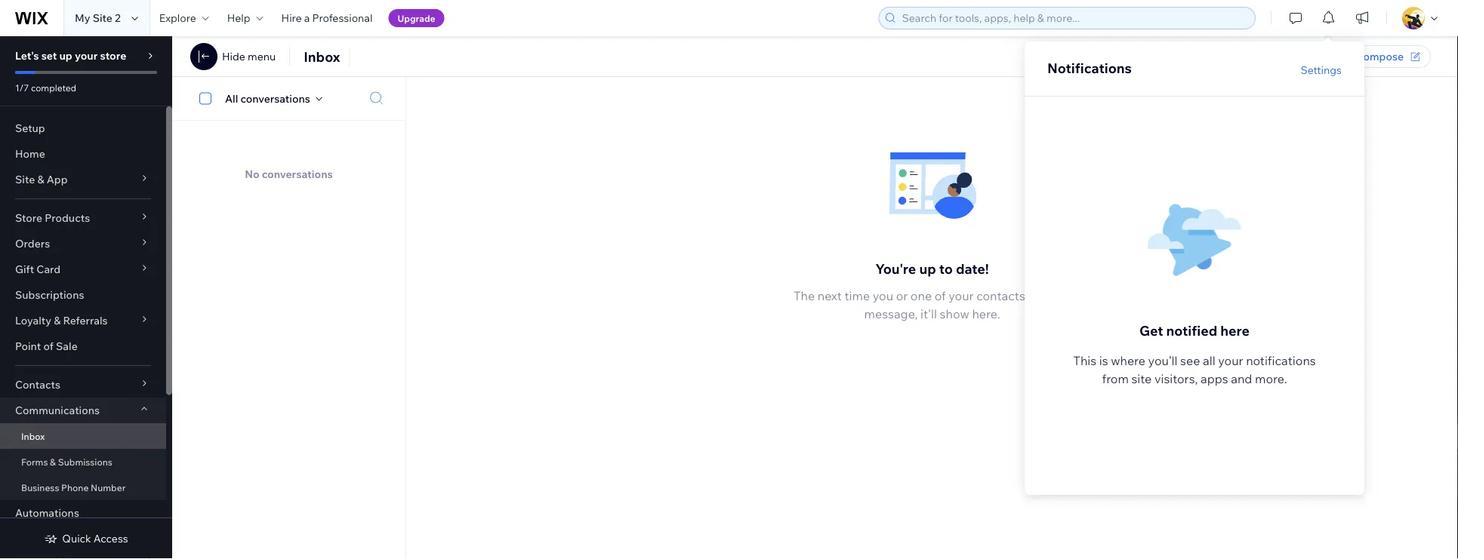 Task type: describe. For each thing, give the bounding box(es) containing it.
my
[[75, 11, 90, 25]]

or
[[896, 288, 908, 304]]

no
[[245, 167, 259, 180]]

setup link
[[0, 116, 166, 141]]

1/7 completed
[[15, 82, 76, 93]]

from
[[1102, 372, 1129, 387]]

loyalty
[[15, 314, 51, 327]]

up inside sidebar element
[[59, 49, 72, 62]]

subscriptions link
[[0, 282, 166, 308]]

set
[[41, 49, 57, 62]]

Search for tools, apps, help & more... field
[[898, 8, 1251, 29]]

quick
[[62, 532, 91, 546]]

time
[[845, 288, 870, 304]]

inbox link
[[0, 424, 166, 449]]

let's
[[15, 49, 39, 62]]

show
[[940, 307, 970, 322]]

all
[[1203, 353, 1216, 369]]

completed
[[31, 82, 76, 93]]

gift
[[15, 263, 34, 276]]

1 horizontal spatial inbox
[[304, 48, 340, 65]]

no conversations
[[245, 167, 333, 180]]

your inside sidebar element
[[75, 49, 98, 62]]

& for site
[[37, 173, 44, 186]]

home
[[15, 147, 45, 160]]

contacts
[[977, 288, 1025, 304]]

communications
[[15, 404, 100, 417]]

contacts button
[[0, 372, 166, 398]]

business phone number link
[[0, 475, 166, 501]]

card
[[36, 263, 61, 276]]

referrals
[[63, 314, 108, 327]]

loyalty & referrals
[[15, 314, 108, 327]]

submissions
[[58, 457, 112, 468]]

quick access button
[[44, 532, 128, 546]]

home link
[[0, 141, 166, 167]]

orders
[[15, 237, 50, 250]]

my site 2
[[75, 11, 121, 25]]

sends
[[1028, 288, 1062, 304]]

visitors,
[[1155, 372, 1198, 387]]

store
[[15, 211, 42, 225]]

help button
[[218, 0, 272, 36]]

notifications
[[1048, 59, 1132, 76]]

the
[[794, 288, 815, 304]]

business phone number
[[21, 482, 126, 494]]

you're up to date!
[[876, 260, 989, 277]]

all conversations
[[225, 92, 310, 105]]

let's set up your store
[[15, 49, 126, 62]]

point of sale
[[15, 340, 78, 353]]

inbox inside sidebar element
[[21, 431, 45, 442]]

of inside the next time you or one of your contacts sends a message, it'll show here.
[[935, 288, 946, 304]]

forms
[[21, 457, 48, 468]]

sale
[[56, 340, 78, 353]]

store
[[100, 49, 126, 62]]

communications button
[[0, 398, 166, 424]]

is
[[1099, 353, 1108, 369]]

of inside sidebar element
[[43, 340, 54, 353]]

1 horizontal spatial site
[[93, 11, 112, 25]]

date!
[[956, 260, 989, 277]]

where
[[1111, 353, 1146, 369]]

quick access
[[62, 532, 128, 546]]

more.
[[1255, 372, 1287, 387]]

1/7
[[15, 82, 29, 93]]

explore
[[159, 11, 196, 25]]

app
[[47, 173, 68, 186]]

here.
[[972, 307, 1000, 322]]

setup
[[15, 122, 45, 135]]

site & app button
[[0, 167, 166, 193]]

and
[[1231, 372, 1252, 387]]

gift card button
[[0, 257, 166, 282]]

number
[[91, 482, 126, 494]]



Task type: locate. For each thing, give the bounding box(es) containing it.
phone
[[61, 482, 89, 494]]

0 vertical spatial site
[[93, 11, 112, 25]]

conversations for all conversations
[[241, 92, 310, 105]]

next
[[818, 288, 842, 304]]

hire a professional
[[281, 11, 373, 25]]

1 horizontal spatial up
[[919, 260, 936, 277]]

inbox down the hire a professional "link"
[[304, 48, 340, 65]]

business
[[21, 482, 59, 494]]

& right forms
[[50, 457, 56, 468]]

your up show
[[949, 288, 974, 304]]

point
[[15, 340, 41, 353]]

1 horizontal spatial your
[[949, 288, 974, 304]]

subscriptions
[[15, 288, 84, 302]]

1 vertical spatial your
[[949, 288, 974, 304]]

site
[[93, 11, 112, 25], [15, 173, 35, 186]]

automations link
[[0, 501, 166, 526]]

1 vertical spatial up
[[919, 260, 936, 277]]

1 vertical spatial site
[[15, 173, 35, 186]]

a inside the next time you or one of your contacts sends a message, it'll show here.
[[1064, 288, 1071, 304]]

this is where you'll see all your notifications from site visitors, apps and more.
[[1073, 353, 1316, 387]]

contacts
[[15, 378, 60, 392]]

message,
[[864, 307, 918, 322]]

2
[[115, 11, 121, 25]]

0 vertical spatial conversations
[[241, 92, 310, 105]]

professional
[[312, 11, 373, 25]]

0 vertical spatial up
[[59, 49, 72, 62]]

0 horizontal spatial inbox
[[21, 431, 45, 442]]

it'll
[[921, 307, 937, 322]]

to
[[939, 260, 953, 277]]

gift card
[[15, 263, 61, 276]]

hide menu button down help button
[[222, 50, 276, 63]]

& left app
[[37, 173, 44, 186]]

conversations for no conversations
[[262, 167, 333, 180]]

upgrade
[[398, 12, 435, 24]]

your up and
[[1218, 353, 1244, 369]]

hire a professional link
[[272, 0, 382, 36]]

orders button
[[0, 231, 166, 257]]

1 horizontal spatial a
[[1064, 288, 1071, 304]]

2 vertical spatial your
[[1218, 353, 1244, 369]]

settings button
[[1251, 45, 1333, 68], [1301, 63, 1342, 77]]

forms & submissions
[[21, 457, 112, 468]]

1 vertical spatial &
[[54, 314, 61, 327]]

a right sends
[[1064, 288, 1071, 304]]

& for loyalty
[[54, 314, 61, 327]]

None checkbox
[[191, 89, 225, 108]]

1 vertical spatial conversations
[[262, 167, 333, 180]]

get notified here
[[1140, 322, 1250, 339]]

2 horizontal spatial your
[[1218, 353, 1244, 369]]

site & app
[[15, 173, 68, 186]]

& for forms
[[50, 457, 56, 468]]

products
[[45, 211, 90, 225]]

& right loyalty
[[54, 314, 61, 327]]

a inside "link"
[[304, 11, 310, 25]]

compose
[[1356, 50, 1404, 63]]

forms & submissions link
[[0, 449, 166, 475]]

point of sale link
[[0, 334, 166, 359]]

conversations
[[241, 92, 310, 105], [262, 167, 333, 180]]

sidebar element
[[0, 36, 172, 560]]

site left 2 on the left of page
[[93, 11, 112, 25]]

loyalty & referrals button
[[0, 308, 166, 334]]

0 vertical spatial a
[[304, 11, 310, 25]]

hide
[[222, 50, 245, 63]]

notified
[[1166, 322, 1218, 339]]

the next time you or one of your contacts sends a message, it'll show here.
[[794, 288, 1071, 322]]

hide menu button down the help
[[190, 43, 276, 70]]

apps
[[1201, 372, 1228, 387]]

of right one
[[935, 288, 946, 304]]

inbox
[[304, 48, 340, 65], [21, 431, 45, 442]]

1 horizontal spatial of
[[935, 288, 946, 304]]

notifications
[[1246, 353, 1316, 369]]

site
[[1132, 372, 1152, 387]]

0 vertical spatial &
[[37, 173, 44, 186]]

compose button
[[1342, 45, 1431, 68]]

up
[[59, 49, 72, 62], [919, 260, 936, 277]]

help
[[227, 11, 250, 25]]

0 vertical spatial of
[[935, 288, 946, 304]]

2 vertical spatial &
[[50, 457, 56, 468]]

a
[[304, 11, 310, 25], [1064, 288, 1071, 304]]

menu
[[248, 50, 276, 63]]

your
[[75, 49, 98, 62], [949, 288, 974, 304], [1218, 353, 1244, 369]]

0 vertical spatial your
[[75, 49, 98, 62]]

store products button
[[0, 205, 166, 231]]

of left sale
[[43, 340, 54, 353]]

&
[[37, 173, 44, 186], [54, 314, 61, 327], [50, 457, 56, 468]]

site down home
[[15, 173, 35, 186]]

access
[[94, 532, 128, 546]]

conversations right the all
[[241, 92, 310, 105]]

upgrade button
[[388, 9, 445, 27]]

hire
[[281, 11, 302, 25]]

see
[[1181, 353, 1200, 369]]

automations
[[15, 507, 79, 520]]

your inside the this is where you'll see all your notifications from site visitors, apps and more.
[[1218, 353, 1244, 369]]

0 horizontal spatial of
[[43, 340, 54, 353]]

get
[[1140, 322, 1163, 339]]

inbox up forms
[[21, 431, 45, 442]]

hide menu button
[[190, 43, 276, 70], [222, 50, 276, 63]]

0 vertical spatial inbox
[[304, 48, 340, 65]]

0 horizontal spatial your
[[75, 49, 98, 62]]

1 vertical spatial a
[[1064, 288, 1071, 304]]

1 vertical spatial inbox
[[21, 431, 45, 442]]

conversations right no
[[262, 167, 333, 180]]

this
[[1073, 353, 1097, 369]]

your inside the next time you or one of your contacts sends a message, it'll show here.
[[949, 288, 974, 304]]

hide menu
[[222, 50, 276, 63]]

here
[[1221, 322, 1250, 339]]

a right 'hire'
[[304, 11, 310, 25]]

0 horizontal spatial site
[[15, 173, 35, 186]]

your left store
[[75, 49, 98, 62]]

site inside dropdown button
[[15, 173, 35, 186]]

you're
[[876, 260, 916, 277]]

0 horizontal spatial a
[[304, 11, 310, 25]]

one
[[911, 288, 932, 304]]

up right 'set'
[[59, 49, 72, 62]]

you'll
[[1148, 353, 1178, 369]]

1 vertical spatial of
[[43, 340, 54, 353]]

up left the to
[[919, 260, 936, 277]]

0 horizontal spatial up
[[59, 49, 72, 62]]

store products
[[15, 211, 90, 225]]

settings
[[1264, 50, 1306, 63], [1301, 63, 1342, 76]]



Task type: vqa. For each thing, say whether or not it's contained in the screenshot.
Quick
yes



